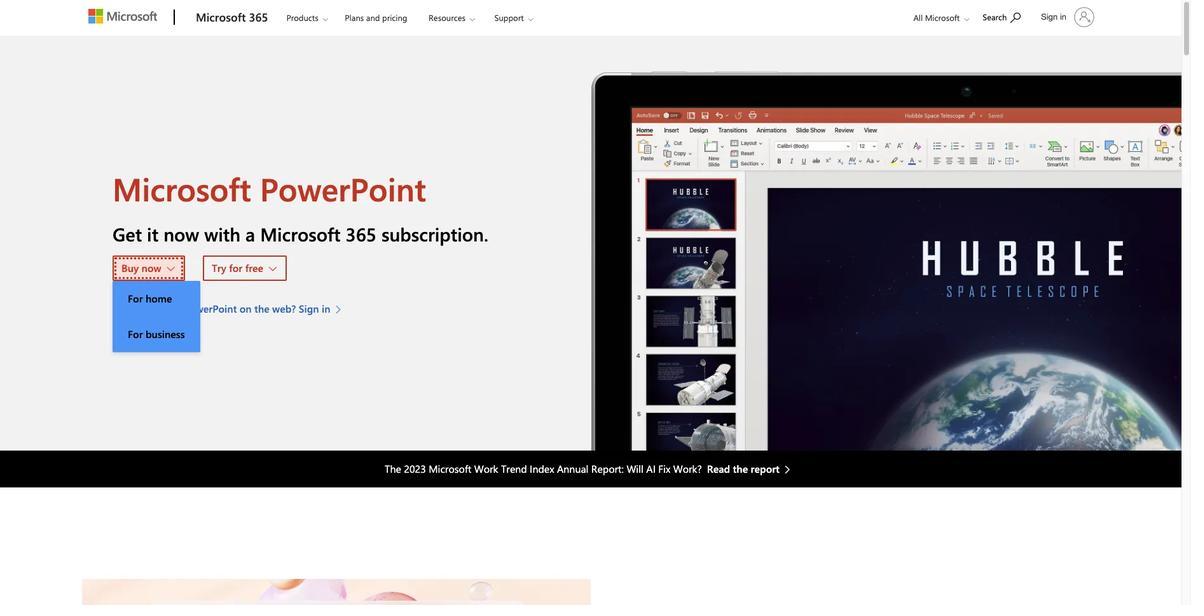 Task type: vqa. For each thing, say whether or not it's contained in the screenshot.
How do I continue my Microsoft 365 subscription? dropdown button
no



Task type: locate. For each thing, give the bounding box(es) containing it.
looking to use powerpoint on the web? sign in link
[[113, 302, 348, 317]]

try for free button
[[203, 256, 287, 281]]

it
[[147, 222, 159, 246]]

now
[[164, 222, 199, 246], [142, 262, 161, 275]]

microsoft image
[[88, 9, 157, 24]]

all
[[914, 12, 923, 23]]

looking
[[113, 302, 150, 316]]

Search search field
[[977, 2, 1034, 31]]

get
[[113, 222, 142, 246]]

for
[[229, 262, 243, 275]]

0 vertical spatial powerpoint
[[260, 167, 426, 210]]

now inside dropdown button
[[142, 262, 161, 275]]

index
[[530, 463, 555, 476]]

annual
[[557, 463, 589, 476]]

looking to use powerpoint on the web? sign in
[[113, 302, 331, 316]]

the
[[255, 302, 270, 316], [733, 463, 748, 476]]

free
[[245, 262, 263, 275]]

powerpoint up get it now with a microsoft 365 subscription.
[[260, 167, 426, 210]]

1 vertical spatial for
[[128, 328, 143, 341]]

read
[[707, 463, 731, 476]]

1 horizontal spatial now
[[164, 222, 199, 246]]

1 for from the top
[[128, 292, 143, 305]]

for inside 'for home' link
[[128, 292, 143, 305]]

1 vertical spatial now
[[142, 262, 161, 275]]

0 horizontal spatial now
[[142, 262, 161, 275]]

0 vertical spatial now
[[164, 222, 199, 246]]

0 horizontal spatial sign
[[299, 302, 319, 316]]

use
[[165, 302, 181, 316]]

for business
[[128, 328, 185, 341]]

read the report link
[[707, 462, 797, 477]]

now right buy
[[142, 262, 161, 275]]

microsoft 365
[[196, 10, 268, 25]]

for home
[[128, 292, 172, 305]]

resources
[[429, 12, 466, 23]]

for
[[128, 292, 143, 305], [128, 328, 143, 341]]

sign in
[[1042, 12, 1067, 22]]

0 vertical spatial 365
[[249, 10, 268, 25]]

report
[[751, 463, 780, 476]]

sign right web? at left
[[299, 302, 319, 316]]

1 horizontal spatial sign
[[1042, 12, 1058, 22]]

the right on in the left of the page
[[255, 302, 270, 316]]

to
[[153, 302, 162, 316]]

for left home
[[128, 292, 143, 305]]

home
[[146, 292, 172, 305]]

in
[[1061, 12, 1067, 22], [322, 302, 331, 316]]

plans
[[345, 12, 364, 23]]

the right read
[[733, 463, 748, 476]]

sign right search search field
[[1042, 12, 1058, 22]]

0 horizontal spatial 365
[[249, 10, 268, 25]]

support
[[495, 12, 524, 23]]

1 vertical spatial in
[[322, 302, 331, 316]]

all microsoft button
[[904, 1, 976, 35]]

powerpoint
[[260, 167, 426, 210], [184, 302, 237, 316]]

buy now
[[122, 262, 161, 275]]

trend
[[501, 463, 527, 476]]

1 vertical spatial the
[[733, 463, 748, 476]]

all microsoft
[[914, 12, 960, 23]]

for for for business
[[128, 328, 143, 341]]

for home link
[[113, 281, 200, 317]]

powerpoint left on in the left of the page
[[184, 302, 237, 316]]

1 horizontal spatial the
[[733, 463, 748, 476]]

for down looking
[[128, 328, 143, 341]]

1 horizontal spatial 365
[[346, 222, 377, 246]]

buy now element
[[113, 281, 200, 353]]

in right web? at left
[[322, 302, 331, 316]]

0 horizontal spatial powerpoint
[[184, 302, 237, 316]]

0 vertical spatial the
[[255, 302, 270, 316]]

in right search search field
[[1061, 12, 1067, 22]]

the
[[385, 463, 401, 476]]

a
[[246, 222, 255, 246]]

microsoft
[[196, 10, 246, 25], [926, 12, 960, 23], [113, 167, 251, 210], [260, 222, 341, 246], [429, 463, 472, 476]]

plans and pricing
[[345, 12, 408, 23]]

buy
[[122, 262, 139, 275]]

for business link
[[113, 317, 200, 353]]

get it now with a microsoft 365 subscription.
[[113, 222, 489, 246]]

microsoft inside dropdown button
[[926, 12, 960, 23]]

sign
[[1042, 12, 1058, 22], [299, 302, 319, 316]]

0 vertical spatial for
[[128, 292, 143, 305]]

1 horizontal spatial in
[[1061, 12, 1067, 22]]

0 vertical spatial sign
[[1042, 12, 1058, 22]]

2 for from the top
[[128, 328, 143, 341]]

buy now button
[[113, 256, 185, 281]]

1 vertical spatial powerpoint
[[184, 302, 237, 316]]

365
[[249, 10, 268, 25], [346, 222, 377, 246]]

now right it
[[164, 222, 199, 246]]

microsoft powerpoint
[[113, 167, 426, 210]]

and
[[366, 12, 380, 23]]

for inside the for business link
[[128, 328, 143, 341]]



Task type: describe. For each thing, give the bounding box(es) containing it.
1 horizontal spatial powerpoint
[[260, 167, 426, 210]]

resources button
[[418, 1, 485, 35]]

will
[[627, 463, 644, 476]]

products
[[287, 12, 319, 23]]

fix
[[659, 463, 671, 476]]

web?
[[272, 302, 296, 316]]

search
[[983, 11, 1007, 22]]

try for free
[[212, 262, 263, 275]]

for for for home
[[128, 292, 143, 305]]

work
[[474, 463, 499, 476]]

plans and pricing link
[[339, 1, 413, 31]]

microsoft 365 link
[[190, 1, 274, 35]]

pricing
[[382, 12, 408, 23]]

ai
[[647, 463, 656, 476]]

0 horizontal spatial the
[[255, 302, 270, 316]]

try
[[212, 262, 226, 275]]

work?
[[674, 463, 702, 476]]

2023
[[404, 463, 426, 476]]

0 vertical spatial in
[[1061, 12, 1067, 22]]

report:
[[592, 463, 624, 476]]

products button
[[276, 1, 338, 35]]

device screen showing a presentation open in powerpoint image
[[591, 36, 1182, 451]]

1 vertical spatial sign
[[299, 302, 319, 316]]

sign in link
[[1034, 2, 1100, 32]]

the 2023 microsoft work trend index annual report: will ai fix work? read the report
[[385, 463, 780, 476]]

search button
[[977, 2, 1027, 31]]

1 vertical spatial 365
[[346, 222, 377, 246]]

subscription.
[[382, 222, 489, 246]]

on
[[240, 302, 252, 316]]

with
[[204, 222, 241, 246]]

business
[[146, 328, 185, 341]]

support button
[[484, 1, 544, 35]]

0 horizontal spatial in
[[322, 302, 331, 316]]



